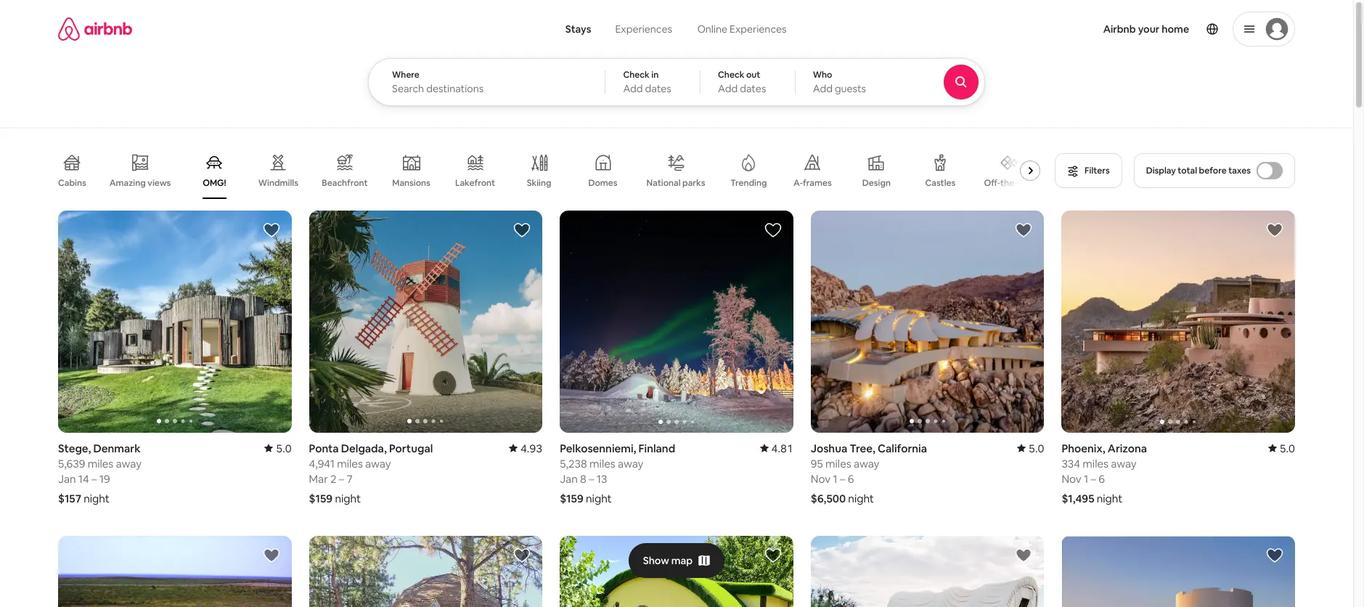 Task type: describe. For each thing, give the bounding box(es) containing it.
none search field containing stays
[[368, 0, 1025, 106]]

5.0 for stege, denmark 5,639 miles away jan 14 – 19 $157 night
[[276, 441, 292, 455]]

miles inside joshua tree, california 95 miles away nov 1 – 6 $6,500 night
[[826, 457, 852, 470]]

add for check in add dates
[[623, 82, 643, 95]]

a-
[[794, 177, 803, 189]]

finland
[[639, 441, 676, 455]]

joshua tree, california 95 miles away nov 1 – 6 $6,500 night
[[811, 441, 928, 505]]

cabins
[[58, 177, 86, 189]]

miles for stege,
[[88, 457, 114, 470]]

before
[[1200, 165, 1227, 177]]

lakefront
[[455, 177, 495, 189]]

– inside ponta delgada, portugal 4,941 miles away mar 2 – 7 $159 night
[[339, 472, 345, 486]]

denmark
[[93, 441, 141, 455]]

check for check out add dates
[[718, 69, 745, 81]]

night inside ponta delgada, portugal 4,941 miles away mar 2 – 7 $159 night
[[335, 491, 361, 505]]

5.0 out of 5 average rating image for joshua tree, california 95 miles away nov 1 – 6 $6,500 night
[[1018, 441, 1045, 455]]

add to wishlist: cedar city, utah image
[[765, 547, 782, 564]]

$159 inside ponta delgada, portugal 4,941 miles away mar 2 – 7 $159 night
[[309, 491, 333, 505]]

19
[[99, 472, 110, 486]]

frames
[[803, 177, 832, 189]]

display total before taxes
[[1147, 165, 1251, 177]]

design
[[863, 177, 891, 189]]

2
[[331, 472, 337, 486]]

8
[[580, 472, 587, 486]]

night for $157
[[84, 491, 110, 505]]

national parks
[[647, 177, 706, 189]]

show map button
[[629, 543, 725, 578]]

away for 5,238 miles away
[[618, 457, 644, 470]]

views
[[148, 177, 171, 189]]

skiing
[[527, 177, 552, 189]]

add to wishlist: stege, denmark image
[[263, 222, 280, 239]]

omg!
[[203, 177, 226, 189]]

$6,500
[[811, 491, 846, 505]]

experiences inside online experiences link
[[730, 23, 787, 36]]

add for check out add dates
[[718, 82, 738, 95]]

group containing amazing views
[[58, 142, 1047, 199]]

national
[[647, 177, 681, 189]]

where
[[392, 69, 420, 81]]

add to wishlist: joshua tree, california image
[[1267, 547, 1284, 564]]

miles for pelkosenniemi,
[[590, 457, 616, 470]]

arizona
[[1108, 441, 1148, 455]]

away for 5,639 miles away
[[116, 457, 142, 470]]

5.0 out of 5 average rating image
[[1269, 441, 1296, 455]]

beachfront
[[322, 177, 368, 189]]

show map
[[643, 554, 693, 567]]

$157
[[58, 491, 81, 505]]

nov inside joshua tree, california 95 miles away nov 1 – 6 $6,500 night
[[811, 472, 831, 486]]

map
[[672, 554, 693, 567]]

4.81
[[772, 441, 794, 455]]

add to wishlist: sandy valley, nevada image
[[1016, 547, 1033, 564]]

stays button
[[554, 15, 603, 44]]

airbnb your home link
[[1095, 14, 1198, 44]]

stays
[[566, 23, 592, 36]]

phoenix,
[[1062, 441, 1106, 455]]

profile element
[[822, 0, 1296, 58]]

off-the-grid
[[985, 177, 1035, 189]]

add to wishlist: ponta delgada, portugal image
[[514, 222, 531, 239]]

experiences inside experiences button
[[616, 23, 673, 36]]

– for 5,238
[[589, 472, 595, 486]]

online experiences link
[[685, 15, 800, 44]]

check out add dates
[[718, 69, 767, 95]]

5.0 for joshua tree, california 95 miles away nov 1 – 6 $6,500 night
[[1029, 441, 1045, 455]]

miles inside ponta delgada, portugal 4,941 miles away mar 2 – 7 $159 night
[[337, 457, 363, 470]]

4.93
[[521, 441, 543, 455]]

add to wishlist: phoenix, arizona image
[[1267, 222, 1284, 239]]

your
[[1139, 23, 1160, 36]]

ponta delgada, portugal 4,941 miles away mar 2 – 7 $159 night
[[309, 441, 433, 505]]

pelkosenniemi,
[[560, 441, 637, 455]]

6 inside phoenix, arizona 334 miles away nov 1 – 6 $1,495 night
[[1099, 472, 1106, 486]]

away inside ponta delgada, portugal 4,941 miles away mar 2 – 7 $159 night
[[365, 457, 391, 470]]

filters
[[1085, 165, 1110, 177]]

experiences button
[[603, 15, 685, 44]]

display total before taxes button
[[1134, 153, 1296, 188]]

6 inside joshua tree, california 95 miles away nov 1 – 6 $6,500 night
[[848, 472, 854, 486]]

Where field
[[392, 82, 582, 95]]

4.93 out of 5 average rating image
[[509, 441, 543, 455]]

delgada,
[[341, 441, 387, 455]]

castles
[[926, 177, 956, 189]]

parks
[[683, 177, 706, 189]]

– for 334
[[1091, 472, 1097, 486]]

stege,
[[58, 441, 91, 455]]

$159 inside pelkosenniemi, finland 5,238 miles away jan 8 – 13 $159 night
[[560, 491, 584, 505]]

airbnb
[[1104, 23, 1136, 36]]



Task type: vqa. For each thing, say whether or not it's contained in the screenshot.
bottommost for
no



Task type: locate. For each thing, give the bounding box(es) containing it.
3 5.0 from the left
[[1280, 441, 1296, 455]]

stays tab panel
[[368, 58, 1025, 106]]

5.0 out of 5 average rating image
[[265, 441, 292, 455], [1018, 441, 1045, 455]]

phoenix, arizona 334 miles away nov 1 – 6 $1,495 night
[[1062, 441, 1148, 505]]

5.0 out of 5 average rating image left ponta
[[265, 441, 292, 455]]

taxes
[[1229, 165, 1251, 177]]

1 5.0 from the left
[[276, 441, 292, 455]]

1 horizontal spatial 5.0
[[1029, 441, 1045, 455]]

nov
[[811, 472, 831, 486], [1062, 472, 1082, 486]]

1 horizontal spatial 6
[[1099, 472, 1106, 486]]

5,639
[[58, 457, 85, 470]]

0 horizontal spatial 5.0 out of 5 average rating image
[[265, 441, 292, 455]]

california
[[878, 441, 928, 455]]

3 miles from the left
[[826, 457, 852, 470]]

5.0 out of 5 average rating image left phoenix,
[[1018, 441, 1045, 455]]

check inside check in add dates
[[623, 69, 650, 81]]

– inside pelkosenniemi, finland 5,238 miles away jan 8 – 13 $159 night
[[589, 472, 595, 486]]

4 miles from the left
[[590, 457, 616, 470]]

jan inside pelkosenniemi, finland 5,238 miles away jan 8 – 13 $159 night
[[560, 472, 578, 486]]

dates
[[645, 82, 672, 95], [740, 82, 767, 95]]

1 horizontal spatial 1
[[1084, 472, 1089, 486]]

1 horizontal spatial $159
[[560, 491, 584, 505]]

$159
[[309, 491, 333, 505], [560, 491, 584, 505]]

1 5.0 out of 5 average rating image from the left
[[265, 441, 292, 455]]

add to wishlist: bend, oregon image
[[514, 547, 531, 564]]

2 5.0 from the left
[[1029, 441, 1045, 455]]

away down finland
[[618, 457, 644, 470]]

1 horizontal spatial experiences
[[730, 23, 787, 36]]

portugal
[[389, 441, 433, 455]]

0 horizontal spatial dates
[[645, 82, 672, 95]]

1 miles from the left
[[88, 457, 114, 470]]

mansions
[[392, 177, 431, 189]]

jan inside stege, denmark 5,639 miles away jan 14 – 19 $157 night
[[58, 472, 76, 486]]

check inside check out add dates
[[718, 69, 745, 81]]

show
[[643, 554, 670, 567]]

2 nov from the left
[[1062, 472, 1082, 486]]

1 night from the left
[[84, 491, 110, 505]]

6
[[848, 472, 854, 486], [1099, 472, 1106, 486]]

5.0
[[276, 441, 292, 455], [1029, 441, 1045, 455], [1280, 441, 1296, 455]]

away down 'delgada,'
[[365, 457, 391, 470]]

night right $1,495
[[1097, 491, 1123, 505]]

experiences
[[616, 23, 673, 36], [730, 23, 787, 36]]

1 experiences from the left
[[616, 23, 673, 36]]

1 horizontal spatial dates
[[740, 82, 767, 95]]

0 horizontal spatial 5.0
[[276, 441, 292, 455]]

in
[[652, 69, 659, 81]]

nov down 334
[[1062, 472, 1082, 486]]

2 horizontal spatial 5.0
[[1280, 441, 1296, 455]]

miles for phoenix,
[[1083, 457, 1109, 470]]

add down who
[[813, 82, 833, 95]]

1 add from the left
[[623, 82, 643, 95]]

tree,
[[850, 441, 876, 455]]

display
[[1147, 165, 1177, 177]]

1
[[833, 472, 838, 486], [1084, 472, 1089, 486]]

1 jan from the left
[[58, 472, 76, 486]]

online experiences
[[698, 23, 787, 36]]

3 – from the left
[[840, 472, 846, 486]]

add to wishlist: roswell, new mexico image
[[263, 547, 280, 564]]

away inside stege, denmark 5,639 miles away jan 14 – 19 $157 night
[[116, 457, 142, 470]]

1 nov from the left
[[811, 472, 831, 486]]

– inside phoenix, arizona 334 miles away nov 1 – 6 $1,495 night
[[1091, 472, 1097, 486]]

night inside pelkosenniemi, finland 5,238 miles away jan 8 – 13 $159 night
[[586, 491, 612, 505]]

away down denmark
[[116, 457, 142, 470]]

5 away from the left
[[1111, 457, 1137, 470]]

a-frames
[[794, 177, 832, 189]]

who add guests
[[813, 69, 867, 95]]

5.0 out of 5 average rating image for stege, denmark 5,639 miles away jan 14 – 19 $157 night
[[265, 441, 292, 455]]

miles inside phoenix, arizona 334 miles away nov 1 – 6 $1,495 night
[[1083, 457, 1109, 470]]

1 horizontal spatial add
[[718, 82, 738, 95]]

– left 7
[[339, 472, 345, 486]]

night down 7
[[335, 491, 361, 505]]

dates for check in add dates
[[645, 82, 672, 95]]

domes
[[589, 177, 618, 189]]

2 $159 from the left
[[560, 491, 584, 505]]

2 1 from the left
[[1084, 472, 1089, 486]]

– inside stege, denmark 5,639 miles away jan 14 – 19 $157 night
[[92, 472, 97, 486]]

1 up $6,500
[[833, 472, 838, 486]]

2 night from the left
[[335, 491, 361, 505]]

away
[[116, 457, 142, 470], [365, 457, 391, 470], [854, 457, 880, 470], [618, 457, 644, 470], [1111, 457, 1137, 470]]

0 horizontal spatial add
[[623, 82, 643, 95]]

miles down joshua
[[826, 457, 852, 470]]

nov inside phoenix, arizona 334 miles away nov 1 – 6 $1,495 night
[[1062, 472, 1082, 486]]

what can we help you find? tab list
[[554, 15, 685, 44]]

0 horizontal spatial check
[[623, 69, 650, 81]]

away for 334 miles away
[[1111, 457, 1137, 470]]

1 inside joshua tree, california 95 miles away nov 1 – 6 $6,500 night
[[833, 472, 838, 486]]

away down arizona
[[1111, 457, 1137, 470]]

dates down out
[[740, 82, 767, 95]]

5 night from the left
[[1097, 491, 1123, 505]]

–
[[92, 472, 97, 486], [339, 472, 345, 486], [840, 472, 846, 486], [589, 472, 595, 486], [1091, 472, 1097, 486]]

jan left 8
[[560, 472, 578, 486]]

night for $159
[[586, 491, 612, 505]]

experiences right online
[[730, 23, 787, 36]]

night inside phoenix, arizona 334 miles away nov 1 – 6 $1,495 night
[[1097, 491, 1123, 505]]

1 inside phoenix, arizona 334 miles away nov 1 – 6 $1,495 night
[[1084, 472, 1089, 486]]

ponta
[[309, 441, 339, 455]]

away inside joshua tree, california 95 miles away nov 1 – 6 $6,500 night
[[854, 457, 880, 470]]

– right 8
[[589, 472, 595, 486]]

13
[[597, 472, 608, 486]]

1 6 from the left
[[848, 472, 854, 486]]

1 up $1,495
[[1084, 472, 1089, 486]]

night down 13
[[586, 491, 612, 505]]

amazing
[[109, 177, 146, 189]]

add inside check out add dates
[[718, 82, 738, 95]]

6 down tree,
[[848, 472, 854, 486]]

0 horizontal spatial 6
[[848, 472, 854, 486]]

95
[[811, 457, 823, 470]]

0 horizontal spatial 1
[[833, 472, 838, 486]]

2 horizontal spatial add
[[813, 82, 833, 95]]

4,941
[[309, 457, 335, 470]]

dates inside check in add dates
[[645, 82, 672, 95]]

3 away from the left
[[854, 457, 880, 470]]

group
[[58, 142, 1047, 199], [58, 211, 292, 433], [309, 211, 543, 433], [560, 211, 794, 433], [811, 211, 1045, 433], [1062, 211, 1296, 433], [58, 536, 292, 607], [309, 536, 543, 607], [560, 536, 794, 607], [811, 536, 1045, 607], [1062, 536, 1296, 607]]

night
[[84, 491, 110, 505], [335, 491, 361, 505], [849, 491, 874, 505], [586, 491, 612, 505], [1097, 491, 1123, 505]]

off-
[[985, 177, 1001, 189]]

miles down phoenix,
[[1083, 457, 1109, 470]]

experiences up in
[[616, 23, 673, 36]]

add to wishlist: pelkosenniemi, finland image
[[765, 222, 782, 239]]

night inside joshua tree, california 95 miles away nov 1 – 6 $6,500 night
[[849, 491, 874, 505]]

5 – from the left
[[1091, 472, 1097, 486]]

1 – from the left
[[92, 472, 97, 486]]

$159 down mar
[[309, 491, 333, 505]]

add
[[623, 82, 643, 95], [718, 82, 738, 95], [813, 82, 833, 95]]

stege, denmark 5,639 miles away jan 14 – 19 $157 night
[[58, 441, 142, 505]]

home
[[1162, 23, 1190, 36]]

night for $1,495
[[1097, 491, 1123, 505]]

dates inside check out add dates
[[740, 82, 767, 95]]

who
[[813, 69, 833, 81]]

3 add from the left
[[813, 82, 833, 95]]

6 down phoenix,
[[1099, 472, 1106, 486]]

0 horizontal spatial jan
[[58, 472, 76, 486]]

5,238
[[560, 457, 587, 470]]

1 horizontal spatial 5.0 out of 5 average rating image
[[1018, 441, 1045, 455]]

1 1 from the left
[[833, 472, 838, 486]]

2 6 from the left
[[1099, 472, 1106, 486]]

out
[[747, 69, 761, 81]]

1 horizontal spatial nov
[[1062, 472, 1082, 486]]

total
[[1178, 165, 1198, 177]]

miles up 13
[[590, 457, 616, 470]]

4.81 out of 5 average rating image
[[760, 441, 794, 455]]

mar
[[309, 472, 328, 486]]

windmills
[[258, 177, 298, 189]]

miles up 7
[[337, 457, 363, 470]]

away inside phoenix, arizona 334 miles away nov 1 – 6 $1,495 night
[[1111, 457, 1137, 470]]

guests
[[835, 82, 867, 95]]

5 miles from the left
[[1083, 457, 1109, 470]]

check
[[623, 69, 650, 81], [718, 69, 745, 81]]

check left in
[[623, 69, 650, 81]]

2 dates from the left
[[740, 82, 767, 95]]

check for check in add dates
[[623, 69, 650, 81]]

away down tree,
[[854, 457, 880, 470]]

5.0 for phoenix, arizona 334 miles away nov 1 – 6 $1,495 night
[[1280, 441, 1296, 455]]

miles inside stege, denmark 5,639 miles away jan 14 – 19 $157 night
[[88, 457, 114, 470]]

check in add dates
[[623, 69, 672, 95]]

– for 5,639
[[92, 472, 97, 486]]

check left out
[[718, 69, 745, 81]]

night inside stege, denmark 5,639 miles away jan 14 – 19 $157 night
[[84, 491, 110, 505]]

add inside check in add dates
[[623, 82, 643, 95]]

add to wishlist: joshua tree, california image
[[1016, 222, 1033, 239]]

joshua
[[811, 441, 848, 455]]

1 dates from the left
[[645, 82, 672, 95]]

2 experiences from the left
[[730, 23, 787, 36]]

4 night from the left
[[586, 491, 612, 505]]

add down experiences button
[[623, 82, 643, 95]]

2 – from the left
[[339, 472, 345, 486]]

jan down 5,639
[[58, 472, 76, 486]]

1 away from the left
[[116, 457, 142, 470]]

online
[[698, 23, 728, 36]]

jan
[[58, 472, 76, 486], [560, 472, 578, 486]]

14
[[78, 472, 89, 486]]

night down 19
[[84, 491, 110, 505]]

add down the online experiences
[[718, 82, 738, 95]]

trending
[[731, 177, 767, 189]]

miles up 19
[[88, 457, 114, 470]]

1 horizontal spatial check
[[718, 69, 745, 81]]

2 5.0 out of 5 average rating image from the left
[[1018, 441, 1045, 455]]

– up $6,500
[[840, 472, 846, 486]]

miles inside pelkosenniemi, finland 5,238 miles away jan 8 – 13 $159 night
[[590, 457, 616, 470]]

2 check from the left
[[718, 69, 745, 81]]

None search field
[[368, 0, 1025, 106]]

jan for jan 8 – 13
[[560, 472, 578, 486]]

7
[[347, 472, 353, 486]]

4 – from the left
[[589, 472, 595, 486]]

airbnb your home
[[1104, 23, 1190, 36]]

jan for jan 14 – 19
[[58, 472, 76, 486]]

0 horizontal spatial nov
[[811, 472, 831, 486]]

2 jan from the left
[[560, 472, 578, 486]]

2 miles from the left
[[337, 457, 363, 470]]

night right $6,500
[[849, 491, 874, 505]]

dates for check out add dates
[[740, 82, 767, 95]]

2 away from the left
[[365, 457, 391, 470]]

filters button
[[1055, 153, 1123, 188]]

$1,495
[[1062, 491, 1095, 505]]

amazing views
[[109, 177, 171, 189]]

0 horizontal spatial $159
[[309, 491, 333, 505]]

2 add from the left
[[718, 82, 738, 95]]

4 away from the left
[[618, 457, 644, 470]]

nov down 95
[[811, 472, 831, 486]]

– left 19
[[92, 472, 97, 486]]

add inside who add guests
[[813, 82, 833, 95]]

grid
[[1018, 177, 1035, 189]]

1 check from the left
[[623, 69, 650, 81]]

3 night from the left
[[849, 491, 874, 505]]

– inside joshua tree, california 95 miles away nov 1 – 6 $6,500 night
[[840, 472, 846, 486]]

$159 down 8
[[560, 491, 584, 505]]

– up $1,495
[[1091, 472, 1097, 486]]

1 horizontal spatial jan
[[560, 472, 578, 486]]

the-
[[1001, 177, 1018, 189]]

pelkosenniemi, finland 5,238 miles away jan 8 – 13 $159 night
[[560, 441, 676, 505]]

0 horizontal spatial experiences
[[616, 23, 673, 36]]

1 $159 from the left
[[309, 491, 333, 505]]

away inside pelkosenniemi, finland 5,238 miles away jan 8 – 13 $159 night
[[618, 457, 644, 470]]

dates down in
[[645, 82, 672, 95]]

334
[[1062, 457, 1081, 470]]



